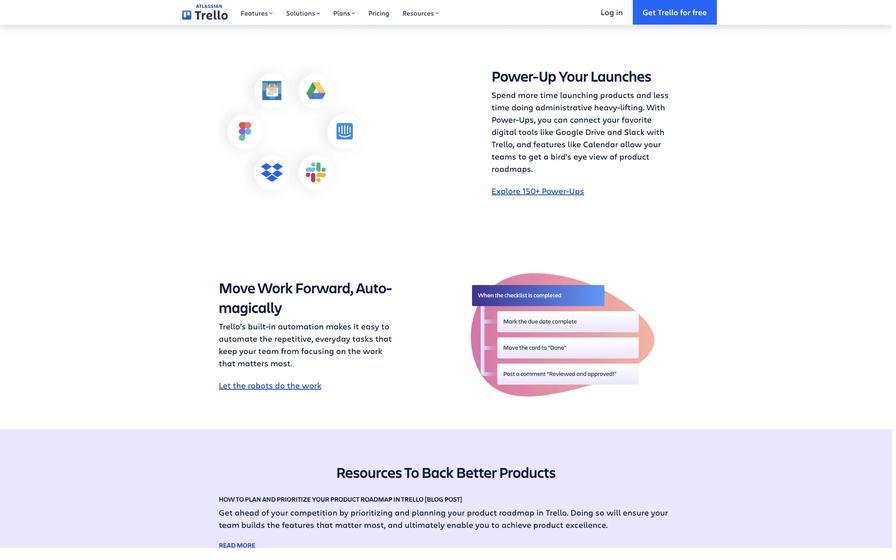 Task type: locate. For each thing, give the bounding box(es) containing it.
2 horizontal spatial product
[[620, 151, 650, 162]]

in up repetitive,
[[269, 321, 276, 332]]

2 horizontal spatial that
[[375, 333, 392, 344]]

do
[[275, 380, 285, 391]]

power- up digital
[[492, 114, 519, 125]]

your up launching
[[559, 66, 588, 86]]

your
[[603, 114, 620, 125], [644, 139, 661, 150], [239, 346, 256, 357], [271, 507, 288, 518], [448, 507, 465, 518], [651, 507, 668, 518]]

most,
[[364, 519, 386, 530]]

features for your
[[534, 139, 566, 150]]

team down ahead on the bottom
[[219, 519, 239, 530]]

achieve
[[502, 519, 531, 530]]

1 vertical spatial to
[[381, 321, 389, 332]]

1 vertical spatial power-
[[492, 114, 519, 125]]

0 horizontal spatial in
[[269, 321, 276, 332]]

automation
[[278, 321, 324, 332]]

to for how
[[236, 495, 244, 503]]

1 vertical spatial trello
[[401, 495, 424, 503]]

of
[[610, 151, 618, 162], [261, 507, 269, 518]]

your up enable
[[448, 507, 465, 518]]

0 horizontal spatial resources
[[336, 462, 402, 482]]

from
[[281, 346, 299, 357]]

work right do
[[302, 380, 322, 391]]

1 horizontal spatial time
[[540, 89, 558, 100]]

for
[[681, 7, 691, 17]]

0 horizontal spatial work
[[302, 380, 322, 391]]

1 horizontal spatial to
[[405, 462, 419, 482]]

to right how
[[236, 495, 244, 503]]

1 horizontal spatial you
[[538, 114, 552, 125]]

you inside power-up your launches spend more time launching products and less time doing administrative heavy-lifting. with power-ups, you can connect your favorite digital tools like google drive and slack with trello, and features like calendar allow your teams to get a bird's eye view of product roadmaps.
[[538, 114, 552, 125]]

0 vertical spatial work
[[363, 346, 383, 357]]

builds
[[242, 519, 265, 530]]

2 vertical spatial to
[[492, 519, 500, 530]]

launches
[[591, 66, 652, 86]]

with
[[647, 102, 665, 113]]

time
[[540, 89, 558, 100], [492, 102, 510, 113]]

power- up spend
[[492, 66, 539, 86]]

free
[[693, 7, 707, 17]]

0 horizontal spatial your
[[312, 495, 329, 503]]

power- right the 150+
[[542, 185, 569, 196]]

your inside power-up your launches spend more time launching products and less time doing administrative heavy-lifting. with power-ups, you can connect your favorite digital tools like google drive and slack with trello, and features like calendar allow your teams to get a bird's eye view of product roadmaps.
[[559, 66, 588, 86]]

1 vertical spatial work
[[302, 380, 322, 391]]

to left get
[[519, 151, 527, 162]]

0 horizontal spatial to
[[236, 495, 244, 503]]

1 vertical spatial like
[[568, 139, 581, 150]]

move work forward, auto- magically trello's built-in automation makes it easy to automate the repetitive, everyday tasks that keep your team from focusing on the work that matters most.
[[219, 278, 392, 369]]

time down the up
[[540, 89, 558, 100]]

resources right 'pricing'
[[403, 9, 434, 17]]

you right enable
[[476, 519, 490, 530]]

product down trello.
[[534, 519, 564, 530]]

ultimately
[[405, 519, 445, 530]]

1 vertical spatial features
[[282, 519, 314, 530]]

trello
[[658, 7, 679, 17], [401, 495, 424, 503]]

view
[[589, 151, 608, 162]]

0 vertical spatial in
[[616, 7, 623, 17]]

1 vertical spatial you
[[476, 519, 490, 530]]

get left for at top right
[[643, 7, 656, 17]]

back
[[422, 462, 454, 482]]

products
[[499, 462, 556, 482]]

work inside the move work forward, auto- magically trello's built-in automation makes it easy to automate the repetitive, everyday tasks that keep your team from focusing on the work that matters most.
[[363, 346, 383, 357]]

that inside how to plan and prioritize your product roadmap in trello [blog post] get ahead of your competition by prioritizing and planning your product roadmap in trello. doing so will ensure your team builds the features that matter most, and ultimately enable you to achieve product excellence.
[[316, 519, 333, 530]]

ups
[[569, 185, 584, 196]]

1 horizontal spatial features
[[534, 139, 566, 150]]

to inside power-up your launches spend more time launching products and less time doing administrative heavy-lifting. with power-ups, you can connect your favorite digital tools like google drive and slack with trello, and features like calendar allow your teams to get a bird's eye view of product roadmaps.
[[519, 151, 527, 162]]

1 vertical spatial get
[[219, 507, 233, 518]]

drive
[[585, 126, 605, 137]]

0 vertical spatial like
[[540, 126, 554, 137]]

1 horizontal spatial team
[[258, 346, 279, 357]]

to left achieve
[[492, 519, 500, 530]]

0 vertical spatial to
[[405, 462, 419, 482]]

a graphic illustrating some of the apps and power-ups useful in product management that trello can connect with. image
[[219, 56, 371, 207]]

1 horizontal spatial like
[[568, 139, 581, 150]]

0 vertical spatial you
[[538, 114, 552, 125]]

to for resources
[[405, 462, 419, 482]]

0 vertical spatial trello
[[658, 7, 679, 17]]

0 horizontal spatial of
[[261, 507, 269, 518]]

2 vertical spatial product
[[534, 519, 564, 530]]

0 horizontal spatial like
[[540, 126, 554, 137]]

matter
[[335, 519, 362, 530]]

like down google
[[568, 139, 581, 150]]

in
[[394, 495, 400, 503]]

1 vertical spatial resources
[[336, 462, 402, 482]]

1 vertical spatial of
[[261, 507, 269, 518]]

that down keep
[[219, 358, 235, 369]]

pricing
[[369, 9, 389, 17]]

to
[[405, 462, 419, 482], [236, 495, 244, 503]]

in right 'log'
[[616, 7, 623, 17]]

that down easy
[[375, 333, 392, 344]]

0 vertical spatial team
[[258, 346, 279, 357]]

of right 'view'
[[610, 151, 618, 162]]

1 vertical spatial team
[[219, 519, 239, 530]]

1 vertical spatial time
[[492, 102, 510, 113]]

0 vertical spatial power-
[[492, 66, 539, 86]]

resources up 'roadmap' at the bottom
[[336, 462, 402, 482]]

resources to back better products
[[336, 462, 556, 482]]

with
[[647, 126, 665, 137]]

so
[[596, 507, 605, 518]]

digital
[[492, 126, 517, 137]]

team inside the move work forward, auto- magically trello's built-in automation makes it easy to automate the repetitive, everyday tasks that keep your team from focusing on the work that matters most.
[[258, 346, 279, 357]]

1 vertical spatial product
[[467, 507, 497, 518]]

resources
[[403, 9, 434, 17], [336, 462, 402, 482]]

0 vertical spatial your
[[559, 66, 588, 86]]

the
[[259, 333, 272, 344], [348, 346, 361, 357], [233, 380, 246, 391], [287, 380, 300, 391], [267, 519, 280, 530]]

1 horizontal spatial product
[[534, 519, 564, 530]]

2 horizontal spatial to
[[519, 151, 527, 162]]

to
[[519, 151, 527, 162], [381, 321, 389, 332], [492, 519, 500, 530]]

atlassian trello image
[[182, 5, 228, 20]]

1 vertical spatial to
[[236, 495, 244, 503]]

0 vertical spatial to
[[519, 151, 527, 162]]

team inside how to plan and prioritize your product roadmap in trello [blog post] get ahead of your competition by prioritizing and planning your product roadmap in trello. doing so will ensure your team builds the features that matter most, and ultimately enable you to achieve product excellence.
[[219, 519, 239, 530]]

more
[[518, 89, 538, 100]]

of down and
[[261, 507, 269, 518]]

get down how
[[219, 507, 233, 518]]

features up the a
[[534, 139, 566, 150]]

0 horizontal spatial you
[[476, 519, 490, 530]]

0 horizontal spatial to
[[381, 321, 389, 332]]

product up enable
[[467, 507, 497, 518]]

you left can
[[538, 114, 552, 125]]

1 vertical spatial your
[[312, 495, 329, 503]]

features inside how to plan and prioritize your product roadmap in trello [blog post] get ahead of your competition by prioritizing and planning your product roadmap in trello. doing so will ensure your team builds the features that matter most, and ultimately enable you to achieve product excellence.
[[282, 519, 314, 530]]

your up the matters
[[239, 346, 256, 357]]

focusing
[[301, 346, 334, 357]]

to left back
[[405, 462, 419, 482]]

0 horizontal spatial features
[[282, 519, 314, 530]]

everyday
[[315, 333, 350, 344]]

product down "allow"
[[620, 151, 650, 162]]

less
[[654, 89, 669, 100]]

the right builds
[[267, 519, 280, 530]]

2 vertical spatial that
[[316, 519, 333, 530]]

features inside power-up your launches spend more time launching products and less time doing administrative heavy-lifting. with power-ups, you can connect your favorite digital tools like google drive and slack with trello, and features like calendar allow your teams to get a bird's eye view of product roadmaps.
[[534, 139, 566, 150]]

0 vertical spatial resources
[[403, 9, 434, 17]]

power-
[[492, 66, 539, 86], [492, 114, 519, 125], [542, 185, 569, 196]]

in inside how to plan and prioritize your product roadmap in trello [blog post] get ahead of your competition by prioritizing and planning your product roadmap in trello. doing so will ensure your team builds the features that matter most, and ultimately enable you to achieve product excellence.
[[537, 507, 544, 518]]

slack
[[624, 126, 645, 137]]

[blog
[[425, 495, 444, 503]]

trello left for at top right
[[658, 7, 679, 17]]

in inside the move work forward, auto- magically trello's built-in automation makes it easy to automate the repetitive, everyday tasks that keep your team from focusing on the work that matters most.
[[269, 321, 276, 332]]

work
[[258, 278, 293, 298]]

plans
[[333, 9, 350, 17]]

0 horizontal spatial get
[[219, 507, 233, 518]]

1 horizontal spatial to
[[492, 519, 500, 530]]

2 horizontal spatial in
[[616, 7, 623, 17]]

your
[[559, 66, 588, 86], [312, 495, 329, 503]]

prioritizing
[[351, 507, 393, 518]]

team
[[258, 346, 279, 357], [219, 519, 239, 530]]

connect
[[570, 114, 601, 125]]

1 horizontal spatial your
[[559, 66, 588, 86]]

and
[[637, 89, 652, 100], [607, 126, 622, 137], [517, 139, 532, 150], [395, 507, 410, 518], [388, 519, 403, 530]]

1 horizontal spatial work
[[363, 346, 383, 357]]

post]
[[445, 495, 462, 503]]

resources inside resources dropdown button
[[403, 9, 434, 17]]

in left trello.
[[537, 507, 544, 518]]

will
[[607, 507, 621, 518]]

products
[[600, 89, 635, 100]]

0 vertical spatial of
[[610, 151, 618, 162]]

1 horizontal spatial that
[[316, 519, 333, 530]]

work down tasks
[[363, 346, 383, 357]]

2 vertical spatial in
[[537, 507, 544, 518]]

ups,
[[519, 114, 536, 125]]

features down the competition
[[282, 519, 314, 530]]

your down with
[[644, 139, 661, 150]]

better
[[456, 462, 497, 482]]

0 vertical spatial get
[[643, 7, 656, 17]]

0 horizontal spatial team
[[219, 519, 239, 530]]

time down spend
[[492, 102, 510, 113]]

that down the competition
[[316, 519, 333, 530]]

1 horizontal spatial in
[[537, 507, 544, 518]]

0 vertical spatial that
[[375, 333, 392, 344]]

to right easy
[[381, 321, 389, 332]]

team up most.
[[258, 346, 279, 357]]

your up the competition
[[312, 495, 329, 503]]

1 horizontal spatial of
[[610, 151, 618, 162]]

keep
[[219, 346, 237, 357]]

0 vertical spatial product
[[620, 151, 650, 162]]

doing
[[512, 102, 534, 113]]

explore
[[492, 185, 521, 196]]

matters
[[238, 358, 269, 369]]

that
[[375, 333, 392, 344], [219, 358, 235, 369], [316, 519, 333, 530]]

automate
[[219, 333, 257, 344]]

an image showing an example of automation on a trello board image
[[471, 273, 655, 397]]

teams
[[492, 151, 516, 162]]

product inside power-up your launches spend more time launching products and less time doing administrative heavy-lifting. with power-ups, you can connect your favorite digital tools like google drive and slack with trello, and features like calendar allow your teams to get a bird's eye view of product roadmaps.
[[620, 151, 650, 162]]

0 horizontal spatial time
[[492, 102, 510, 113]]

1 vertical spatial in
[[269, 321, 276, 332]]

0 horizontal spatial that
[[219, 358, 235, 369]]

0 vertical spatial time
[[540, 89, 558, 100]]

to inside how to plan and prioritize your product roadmap in trello [blog post] get ahead of your competition by prioritizing and planning your product roadmap in trello. doing so will ensure your team builds the features that matter most, and ultimately enable you to achieve product excellence.
[[236, 495, 244, 503]]

0 horizontal spatial trello
[[401, 495, 424, 503]]

trello's
[[219, 321, 246, 332]]

0 vertical spatial features
[[534, 139, 566, 150]]

you
[[538, 114, 552, 125], [476, 519, 490, 530]]

trello right in
[[401, 495, 424, 503]]

1 horizontal spatial resources
[[403, 9, 434, 17]]

let
[[219, 380, 231, 391]]

on
[[336, 346, 346, 357]]

like right tools
[[540, 126, 554, 137]]



Task type: vqa. For each thing, say whether or not it's contained in the screenshot.
Resources To Back Better Products
yes



Task type: describe. For each thing, give the bounding box(es) containing it.
forward,
[[295, 278, 354, 298]]

power-up your launches spend more time launching products and less time doing administrative heavy-lifting. with power-ups, you can connect your favorite digital tools like google drive and slack with trello, and features like calendar allow your teams to get a bird's eye view of product roadmaps.
[[492, 66, 669, 174]]

get inside how to plan and prioritize your product roadmap in trello [blog post] get ahead of your competition by prioritizing and planning your product roadmap in trello. doing so will ensure your team builds the features that matter most, and ultimately enable you to achieve product excellence.
[[219, 507, 233, 518]]

and up 'lifting.'
[[637, 89, 652, 100]]

150+
[[523, 185, 540, 196]]

magically
[[219, 298, 282, 317]]

most.
[[271, 358, 292, 369]]

how to plan and prioritize your product roadmap in trello [blog post] get ahead of your competition by prioritizing and planning your product roadmap in trello. doing so will ensure your team builds the features that matter most, and ultimately enable you to achieve product excellence.
[[219, 495, 668, 530]]

bird's
[[551, 151, 572, 162]]

and
[[262, 495, 276, 503]]

1 vertical spatial that
[[219, 358, 235, 369]]

features
[[241, 9, 268, 17]]

trello.
[[546, 507, 569, 518]]

your right ensure
[[651, 507, 668, 518]]

the inside how to plan and prioritize your product roadmap in trello [blog post] get ahead of your competition by prioritizing and planning your product roadmap in trello. doing so will ensure your team builds the features that matter most, and ultimately enable you to achieve product excellence.
[[267, 519, 280, 530]]

spend
[[492, 89, 516, 100]]

google
[[556, 126, 583, 137]]

solutions
[[286, 9, 315, 17]]

makes
[[326, 321, 352, 332]]

it
[[354, 321, 359, 332]]

up
[[539, 66, 556, 86]]

you inside how to plan and prioritize your product roadmap in trello [blog post] get ahead of your competition by prioritizing and planning your product roadmap in trello. doing so will ensure your team builds the features that matter most, and ultimately enable you to achieve product excellence.
[[476, 519, 490, 530]]

excellence.
[[566, 519, 608, 530]]

your down and
[[271, 507, 288, 518]]

a
[[544, 151, 549, 162]]

trello,
[[492, 139, 515, 150]]

solutions button
[[280, 0, 327, 25]]

1 horizontal spatial trello
[[658, 7, 679, 17]]

repetitive,
[[274, 333, 313, 344]]

doing
[[571, 507, 594, 518]]

2 vertical spatial power-
[[542, 185, 569, 196]]

easy
[[361, 321, 379, 332]]

product
[[330, 495, 360, 503]]

and down in
[[395, 507, 410, 518]]

robots
[[248, 380, 273, 391]]

explore 150+ power-ups
[[492, 185, 584, 196]]

heavy-
[[594, 102, 620, 113]]

can
[[554, 114, 568, 125]]

ensure
[[623, 507, 649, 518]]

log in link
[[591, 0, 633, 25]]

ahead
[[235, 507, 259, 518]]

the right do
[[287, 380, 300, 391]]

explore 150+ power-ups link
[[492, 185, 584, 196]]

lifting.
[[620, 102, 645, 113]]

plan
[[245, 495, 261, 503]]

the right let
[[233, 380, 246, 391]]

trello inside how to plan and prioritize your product roadmap in trello [blog post] get ahead of your competition by prioritizing and planning your product roadmap in trello. doing so will ensure your team builds the features that matter most, and ultimately enable you to achieve product excellence.
[[401, 495, 424, 503]]

and up calendar
[[607, 126, 622, 137]]

roadmap
[[361, 495, 392, 503]]

your down the heavy-
[[603, 114, 620, 125]]

your inside how to plan and prioritize your product roadmap in trello [blog post] get ahead of your competition by prioritizing and planning your product roadmap in trello. doing so will ensure your team builds the features that matter most, and ultimately enable you to achieve product excellence.
[[312, 495, 329, 503]]

resources for resources
[[403, 9, 434, 17]]

the down built-
[[259, 333, 272, 344]]

competition
[[290, 507, 337, 518]]

features for plan
[[282, 519, 314, 530]]

1 horizontal spatial get
[[643, 7, 656, 17]]

and down tools
[[517, 139, 532, 150]]

allow
[[620, 139, 642, 150]]

resources for resources to back better products
[[336, 462, 402, 482]]

log
[[601, 7, 614, 17]]

0 horizontal spatial product
[[467, 507, 497, 518]]

planning
[[412, 507, 446, 518]]

enable
[[447, 519, 473, 530]]

let the robots do the work
[[219, 380, 322, 391]]

calendar
[[583, 139, 618, 150]]

features button
[[234, 0, 280, 25]]

eye
[[574, 151, 587, 162]]

get trello for free
[[643, 7, 707, 17]]

roadmap
[[499, 507, 535, 518]]

log in
[[601, 7, 623, 17]]

launching
[[560, 89, 598, 100]]

administrative
[[536, 102, 592, 113]]

prioritize
[[277, 495, 311, 503]]

roadmaps.
[[492, 163, 533, 174]]

to inside the move work forward, auto- magically trello's built-in automation makes it easy to automate the repetitive, everyday tasks that keep your team from focusing on the work that matters most.
[[381, 321, 389, 332]]

favorite
[[622, 114, 652, 125]]

get trello for free link
[[633, 0, 717, 25]]

your inside the move work forward, auto- magically trello's built-in automation makes it easy to automate the repetitive, everyday tasks that keep your team from focusing on the work that matters most.
[[239, 346, 256, 357]]

by
[[340, 507, 349, 518]]

the right on
[[348, 346, 361, 357]]

built-
[[248, 321, 269, 332]]

how
[[219, 495, 235, 503]]

resources button
[[396, 0, 446, 25]]

let the robots do the work link
[[219, 380, 322, 391]]

move
[[219, 278, 255, 298]]

to inside how to plan and prioritize your product roadmap in trello [blog post] get ahead of your competition by prioritizing and planning your product roadmap in trello. doing so will ensure your team builds the features that matter most, and ultimately enable you to achieve product excellence.
[[492, 519, 500, 530]]

and right most,
[[388, 519, 403, 530]]

of inside power-up your launches spend more time launching products and less time doing administrative heavy-lifting. with power-ups, you can connect your favorite digital tools like google drive and slack with trello, and features like calendar allow your teams to get a bird's eye view of product roadmaps.
[[610, 151, 618, 162]]

of inside how to plan and prioritize your product roadmap in trello [blog post] get ahead of your competition by prioritizing and planning your product roadmap in trello. doing so will ensure your team builds the features that matter most, and ultimately enable you to achieve product excellence.
[[261, 507, 269, 518]]

auto-
[[356, 278, 392, 298]]



